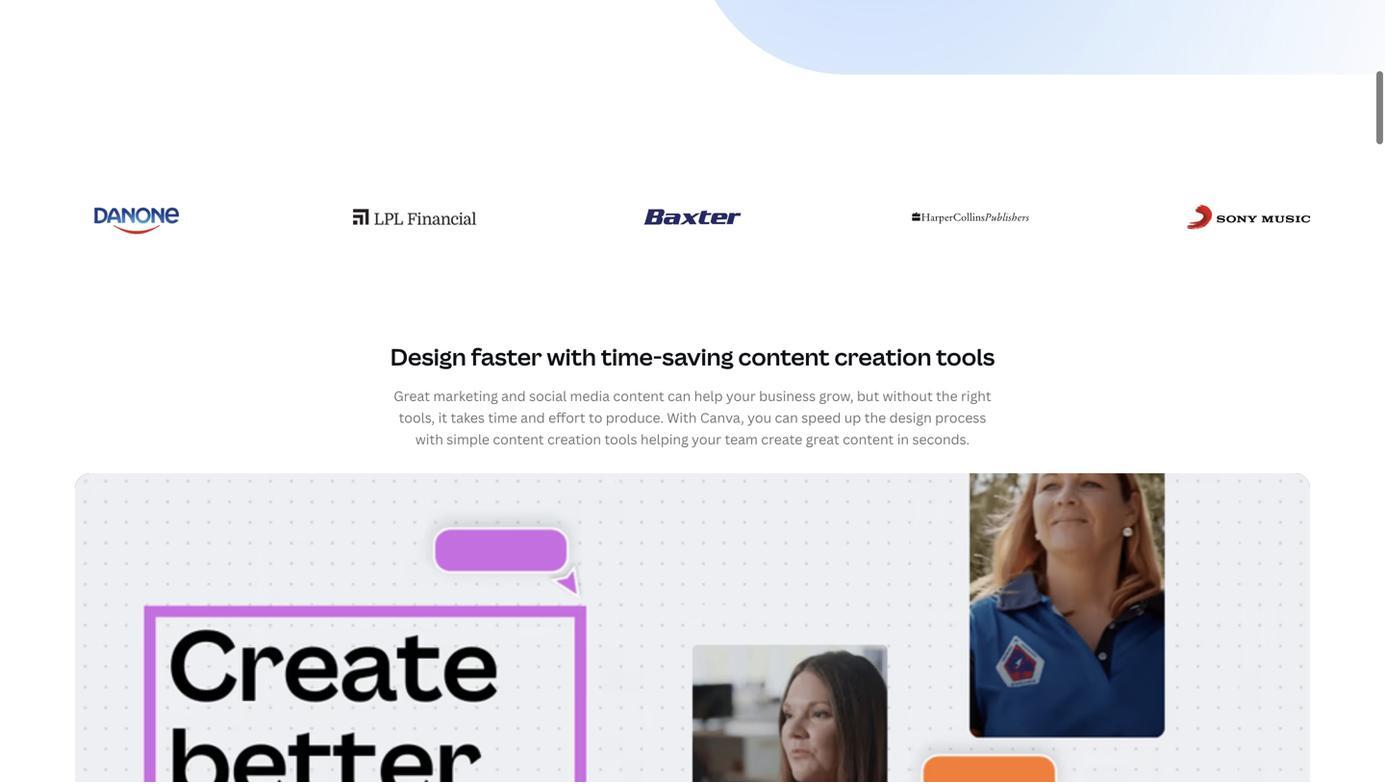 Task type: describe. For each thing, give the bounding box(es) containing it.
1 vertical spatial and
[[521, 409, 545, 427]]

help
[[695, 387, 723, 405]]

baxter image
[[644, 209, 742, 225]]

to
[[589, 409, 603, 427]]

content up produce.
[[613, 387, 665, 405]]

helping
[[641, 430, 689, 448]]

lpl financial image
[[353, 209, 476, 225]]

saving
[[662, 341, 734, 372]]

team
[[725, 430, 758, 448]]

you
[[748, 409, 772, 427]]

tools inside great marketing and social media content can help your business grow, but without the right tools, it takes time and effort to produce. with canva, you can speed up the design process with simple content creation tools helping your team create great content in seconds.
[[605, 430, 638, 448]]

1 horizontal spatial your
[[726, 387, 756, 405]]

tools,
[[399, 409, 435, 427]]

great
[[394, 387, 430, 405]]

it
[[438, 409, 448, 427]]

marketing
[[433, 387, 498, 405]]

canva,
[[700, 409, 745, 427]]

0 horizontal spatial can
[[668, 387, 691, 405]]

danone image
[[94, 199, 179, 235]]

0 horizontal spatial the
[[865, 409, 887, 427]]

0 vertical spatial and
[[502, 387, 526, 405]]

with
[[667, 409, 697, 427]]



Task type: locate. For each thing, give the bounding box(es) containing it.
can up with
[[668, 387, 691, 405]]

1 vertical spatial can
[[775, 409, 799, 427]]

your down canva,
[[692, 430, 722, 448]]

0 horizontal spatial tools
[[605, 430, 638, 448]]

1 horizontal spatial with
[[547, 341, 597, 372]]

1 vertical spatial tools
[[605, 430, 638, 448]]

design faster with time-saving content creation tools
[[390, 341, 995, 372]]

design
[[390, 341, 467, 372]]

can down business
[[775, 409, 799, 427]]

seconds.
[[913, 430, 970, 448]]

0 vertical spatial can
[[668, 387, 691, 405]]

your up you
[[726, 387, 756, 405]]

grow,
[[819, 387, 854, 405]]

the right up
[[865, 409, 887, 427]]

1 horizontal spatial can
[[775, 409, 799, 427]]

and
[[502, 387, 526, 405], [521, 409, 545, 427]]

can
[[668, 387, 691, 405], [775, 409, 799, 427]]

with up 'media'
[[547, 341, 597, 372]]

tools up 'right'
[[937, 341, 995, 372]]

0 vertical spatial creation
[[835, 341, 932, 372]]

0 horizontal spatial your
[[692, 430, 722, 448]]

speed
[[802, 409, 842, 427]]

design
[[890, 409, 932, 427]]

0 horizontal spatial with
[[416, 430, 444, 448]]

1 vertical spatial the
[[865, 409, 887, 427]]

time-
[[601, 341, 662, 372]]

and up time
[[502, 387, 526, 405]]

creation up but
[[835, 341, 932, 372]]

the up process
[[937, 387, 958, 405]]

with down tools,
[[416, 430, 444, 448]]

effort
[[549, 409, 586, 427]]

your
[[726, 387, 756, 405], [692, 430, 722, 448]]

0 vertical spatial your
[[726, 387, 756, 405]]

creation
[[835, 341, 932, 372], [548, 430, 602, 448]]

right
[[961, 387, 992, 405]]

media
[[570, 387, 610, 405]]

1 vertical spatial creation
[[548, 430, 602, 448]]

0 vertical spatial the
[[937, 387, 958, 405]]

takes
[[451, 409, 485, 427]]

creation inside great marketing and social media content can help your business grow, but without the right tools, it takes time and effort to produce. with canva, you can speed up the design process with simple content creation tools helping your team create great content in seconds.
[[548, 430, 602, 448]]

simple
[[447, 430, 490, 448]]

harper collins publishers image
[[913, 203, 1030, 231]]

time
[[488, 409, 518, 427]]

produce.
[[606, 409, 664, 427]]

with
[[547, 341, 597, 372], [416, 430, 444, 448]]

in
[[898, 430, 910, 448]]

creation down effort
[[548, 430, 602, 448]]

content down time
[[493, 430, 544, 448]]

social
[[529, 387, 567, 405]]

content
[[739, 341, 830, 372], [613, 387, 665, 405], [493, 430, 544, 448], [843, 430, 894, 448]]

0 vertical spatial with
[[547, 341, 597, 372]]

without
[[883, 387, 933, 405]]

with inside great marketing and social media content can help your business grow, but without the right tools, it takes time and effort to produce. with canva, you can speed up the design process with simple content creation tools helping your team create great content in seconds.
[[416, 430, 444, 448]]

1 vertical spatial your
[[692, 430, 722, 448]]

business
[[759, 387, 816, 405]]

great marketing and social media content can help your business grow, but without the right tools, it takes time and effort to produce. with canva, you can speed up the design process with simple content creation tools helping your team create great content in seconds.
[[394, 387, 992, 448]]

content up business
[[739, 341, 830, 372]]

0 horizontal spatial creation
[[548, 430, 602, 448]]

great
[[806, 430, 840, 448]]

process
[[936, 409, 987, 427]]

and down social
[[521, 409, 545, 427]]

sony music image
[[1188, 204, 1311, 229]]

but
[[857, 387, 880, 405]]

1 vertical spatial with
[[416, 430, 444, 448]]

the
[[937, 387, 958, 405], [865, 409, 887, 427]]

tools
[[937, 341, 995, 372], [605, 430, 638, 448]]

1 horizontal spatial tools
[[937, 341, 995, 372]]

1 horizontal spatial the
[[937, 387, 958, 405]]

create
[[762, 430, 803, 448]]

content down up
[[843, 430, 894, 448]]

tools down produce.
[[605, 430, 638, 448]]

0 vertical spatial tools
[[937, 341, 995, 372]]

faster
[[471, 341, 542, 372]]

1 horizontal spatial creation
[[835, 341, 932, 372]]

up
[[845, 409, 862, 427]]



Task type: vqa. For each thing, say whether or not it's contained in the screenshot.
Mobile-
no



